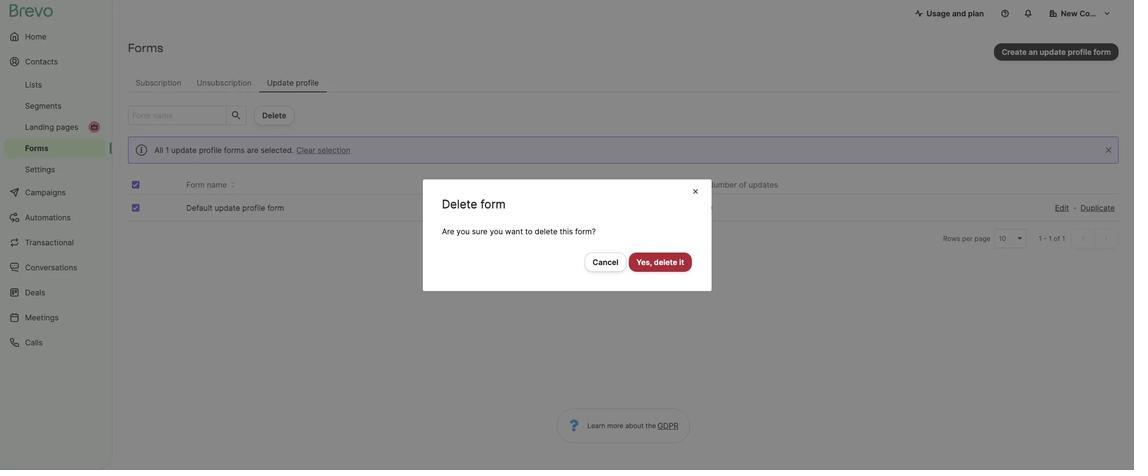 Task type: describe. For each thing, give the bounding box(es) containing it.
1 horizontal spatial update
[[215, 203, 240, 213]]

-
[[1044, 234, 1047, 243]]

default update profile form
[[186, 203, 284, 213]]

0 vertical spatial profile
[[296, 78, 319, 88]]

usage and plan
[[927, 9, 984, 18]]

0
[[708, 203, 713, 213]]

delete inside button
[[654, 257, 678, 267]]

gdpr
[[658, 421, 679, 431]]

default
[[186, 203, 212, 213]]

usage and plan button
[[907, 4, 992, 23]]

update profile link
[[259, 73, 327, 92]]

forms link
[[4, 139, 106, 158]]

contacts link
[[4, 50, 106, 73]]

update profile
[[267, 78, 319, 88]]

lists
[[25, 80, 42, 90]]

selected.
[[261, 145, 294, 155]]

name
[[207, 180, 227, 190]]

this
[[560, 226, 573, 236]]

are
[[442, 226, 454, 236]]

1 - 1 of 1
[[1039, 234, 1065, 243]]

edit link
[[1055, 202, 1069, 214]]

new
[[1061, 9, 1078, 18]]

per
[[962, 234, 973, 243]]

edit
[[1055, 203, 1069, 213]]

gdpr link
[[656, 420, 679, 432]]

rows
[[943, 234, 960, 243]]

search button
[[226, 106, 246, 125]]

close image
[[692, 185, 699, 197]]

landing pages
[[25, 122, 78, 132]]

conversations
[[25, 263, 77, 272]]

default update profile form link
[[186, 203, 284, 213]]

and
[[952, 9, 966, 18]]

updates
[[749, 180, 778, 190]]

meetings link
[[4, 306, 106, 329]]

nov
[[472, 203, 487, 213]]

nov 17, 2023 9:27 am
[[472, 203, 551, 213]]

rows per page
[[943, 234, 991, 243]]

cancel button
[[585, 252, 627, 272]]

cancel
[[593, 257, 619, 267]]

update
[[267, 78, 294, 88]]

form name button
[[186, 179, 235, 191]]

transactional
[[25, 238, 74, 247]]

automations link
[[4, 206, 106, 229]]

campaigns link
[[4, 181, 106, 204]]

conversations link
[[4, 256, 106, 279]]

form
[[186, 180, 205, 190]]

17,
[[489, 203, 498, 213]]

9:27
[[521, 203, 537, 213]]

yes,
[[637, 257, 652, 267]]

0 horizontal spatial delete
[[535, 226, 558, 236]]

am
[[539, 203, 551, 213]]

delete form
[[442, 197, 506, 211]]

number
[[708, 180, 737, 190]]

are you sure you want to delete this form?
[[442, 226, 596, 236]]

subscription link
[[128, 73, 189, 92]]

1 horizontal spatial forms
[[128, 41, 163, 55]]

to
[[525, 226, 533, 236]]

of inside button
[[739, 180, 746, 190]]



Task type: locate. For each thing, give the bounding box(es) containing it.
form
[[481, 197, 506, 211], [267, 203, 284, 213]]

all
[[154, 145, 163, 155]]

it
[[680, 257, 685, 267]]

unsubscription
[[197, 78, 252, 88]]

clear selection link
[[294, 144, 353, 156]]

calls link
[[4, 331, 106, 354]]

page
[[975, 234, 991, 243]]

of right "number"
[[739, 180, 746, 190]]

1 vertical spatial of
[[1054, 234, 1060, 243]]

forms
[[128, 41, 163, 55], [25, 143, 48, 153]]

0 horizontal spatial you
[[457, 226, 470, 236]]

sure
[[472, 226, 488, 236]]

2 you from the left
[[490, 226, 503, 236]]

1 horizontal spatial delete
[[654, 257, 678, 267]]

of
[[739, 180, 746, 190], [1054, 234, 1060, 243]]

1 vertical spatial delete
[[654, 257, 678, 267]]

0 vertical spatial update
[[171, 145, 197, 155]]

plan
[[968, 9, 984, 18]]

meetings
[[25, 313, 59, 322]]

pages
[[56, 122, 78, 132]]

delete
[[442, 197, 477, 211]]

left___rvooi image
[[90, 123, 98, 131]]

segments
[[25, 101, 62, 111]]

calls
[[25, 338, 43, 347]]

are
[[247, 145, 259, 155]]

settings link
[[4, 160, 106, 179]]

delete
[[535, 226, 558, 236], [654, 257, 678, 267]]

all 1 update profile forms are selected. clear selection
[[154, 145, 350, 155]]

landing pages link
[[4, 117, 106, 137]]

1 horizontal spatial you
[[490, 226, 503, 236]]

1 vertical spatial profile
[[199, 145, 222, 155]]

duplicate link
[[1081, 202, 1115, 214]]

0 horizontal spatial of
[[739, 180, 746, 190]]

0 vertical spatial of
[[739, 180, 746, 190]]

1 horizontal spatial profile
[[242, 203, 265, 213]]

automations
[[25, 213, 71, 222]]

home link
[[4, 25, 106, 48]]

profile
[[296, 78, 319, 88], [199, 145, 222, 155], [242, 203, 265, 213]]

settings
[[25, 165, 55, 174]]

usage
[[927, 9, 950, 18]]

forms up subscription link
[[128, 41, 163, 55]]

update right all
[[171, 145, 197, 155]]

forms
[[224, 145, 245, 155]]

search image
[[230, 110, 242, 121]]

0 horizontal spatial update
[[171, 145, 197, 155]]

new company
[[1061, 9, 1115, 18]]

number of updates
[[708, 180, 778, 190]]

form?
[[575, 226, 596, 236]]

update down name on the top left
[[215, 203, 240, 213]]

update
[[171, 145, 197, 155], [215, 203, 240, 213]]

2 vertical spatial profile
[[242, 203, 265, 213]]

0 vertical spatial forms
[[128, 41, 163, 55]]

0 vertical spatial delete
[[535, 226, 558, 236]]

1 horizontal spatial form
[[481, 197, 506, 211]]

form name
[[186, 180, 227, 190]]

home
[[25, 32, 46, 41]]

deals
[[25, 288, 45, 297]]

1 vertical spatial forms
[[25, 143, 48, 153]]

1
[[165, 145, 169, 155], [1039, 234, 1042, 243], [1049, 234, 1052, 243], [1062, 234, 1065, 243]]

company
[[1080, 9, 1115, 18]]

segments link
[[4, 96, 106, 115]]

1 horizontal spatial of
[[1054, 234, 1060, 243]]

forms down landing
[[25, 143, 48, 153]]

1 vertical spatial update
[[215, 203, 240, 213]]

you right are
[[457, 226, 470, 236]]

unsubscription link
[[189, 73, 259, 92]]

0 horizontal spatial forms
[[25, 143, 48, 153]]

deals link
[[4, 281, 106, 304]]

transactional link
[[4, 231, 106, 254]]

new company button
[[1042, 4, 1119, 23]]

landing
[[25, 122, 54, 132]]

lists link
[[4, 75, 106, 94]]

delete right to
[[535, 226, 558, 236]]

selection
[[318, 145, 350, 155]]

campaigns
[[25, 188, 66, 197]]

Campaign name search field
[[128, 106, 222, 125]]

2 horizontal spatial profile
[[296, 78, 319, 88]]

duplicate
[[1081, 203, 1115, 213]]

yes, delete it button
[[629, 252, 692, 272]]

number of updates button
[[708, 179, 786, 191]]

1 you from the left
[[457, 226, 470, 236]]

you right sure
[[490, 226, 503, 236]]

2023
[[500, 203, 519, 213]]

0 horizontal spatial profile
[[199, 145, 222, 155]]

0 horizontal spatial form
[[267, 203, 284, 213]]

subscription
[[136, 78, 181, 88]]

of right the -
[[1054, 234, 1060, 243]]

clear
[[296, 145, 315, 155]]

contacts
[[25, 57, 58, 66]]

yes, delete it
[[637, 257, 685, 267]]

delete left the it
[[654, 257, 678, 267]]

want
[[505, 226, 523, 236]]



Task type: vqa. For each thing, say whether or not it's contained in the screenshot.
it
yes



